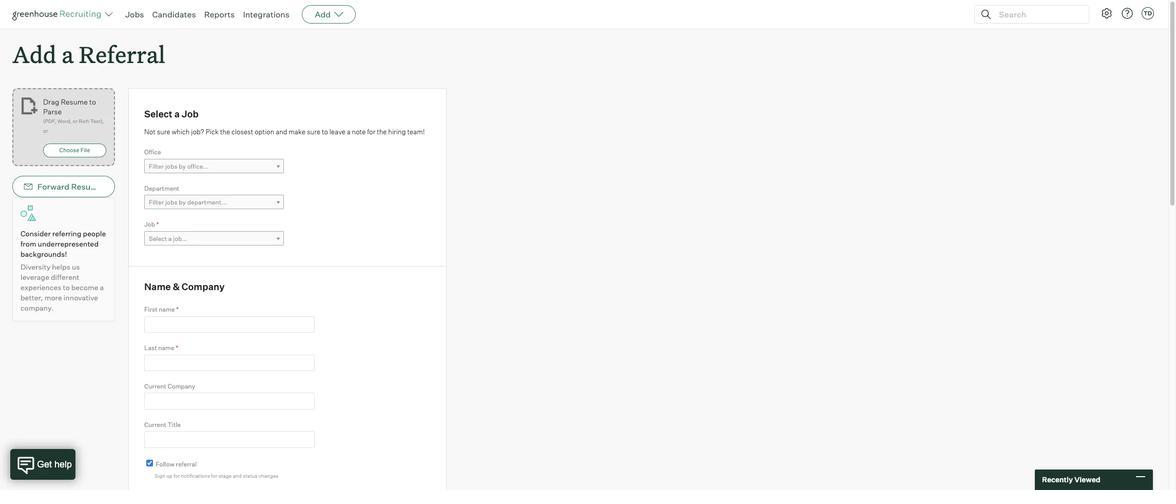 Task type: vqa. For each thing, say whether or not it's contained in the screenshot.
Top navigation search text box
no



Task type: locate. For each thing, give the bounding box(es) containing it.
current company
[[144, 383, 195, 391]]

2 jobs from the top
[[165, 199, 178, 207]]

resume up rich
[[61, 98, 88, 106]]

filter for filter jobs by office...
[[149, 163, 164, 170]]

current title
[[144, 422, 181, 429]]

a
[[62, 39, 74, 69], [174, 108, 180, 120], [347, 128, 351, 136], [168, 235, 172, 243], [100, 284, 104, 292]]

2 vertical spatial to
[[63, 284, 70, 292]]

1 vertical spatial name
[[158, 345, 174, 352]]

jobs up department
[[165, 163, 178, 170]]

0 vertical spatial to
[[89, 98, 96, 106]]

to up text), on the top left of page
[[89, 98, 96, 106]]

by left office...
[[179, 163, 186, 170]]

current left title
[[144, 422, 166, 429]]

* up select a job...
[[157, 221, 159, 229]]

greenhouse recruiting image
[[12, 8, 105, 21]]

notifications
[[181, 474, 210, 480]]

by left department...
[[179, 199, 186, 207]]

leverage
[[21, 273, 49, 282]]

* for first name *
[[176, 306, 179, 314]]

select down the job *
[[149, 235, 167, 243]]

or left rich
[[73, 118, 78, 124]]

0 horizontal spatial add
[[12, 39, 56, 69]]

and
[[276, 128, 287, 136], [233, 474, 242, 480]]

0 horizontal spatial sure
[[157, 128, 170, 136]]

a for job...
[[168, 235, 172, 243]]

0 vertical spatial by
[[179, 163, 186, 170]]

0 vertical spatial resume
[[61, 98, 88, 106]]

consider referring people from underrepresented backgrounds! diversity helps us leverage different experiences to become a better, more innovative company.
[[21, 230, 106, 313]]

job...
[[173, 235, 188, 243]]

add inside the add popup button
[[315, 9, 331, 20]]

different
[[51, 273, 79, 282]]

* right 'last'
[[176, 345, 178, 352]]

company right & on the bottom of page
[[182, 281, 225, 293]]

team!
[[407, 128, 425, 136]]

sure
[[157, 128, 170, 136], [307, 128, 320, 136]]

1 horizontal spatial and
[[276, 128, 287, 136]]

experiences
[[21, 284, 61, 292]]

jobs for office
[[165, 163, 178, 170]]

jobs down department
[[165, 199, 178, 207]]

text),
[[90, 118, 104, 124]]

by
[[179, 163, 186, 170], [179, 199, 186, 207]]

1 vertical spatial resume
[[71, 182, 103, 192]]

jobs for department
[[165, 199, 178, 207]]

and right stage
[[233, 474, 242, 480]]

a up which
[[174, 108, 180, 120]]

for
[[367, 128, 376, 136], [174, 474, 180, 480], [211, 474, 217, 480]]

0 vertical spatial or
[[73, 118, 78, 124]]

0 vertical spatial and
[[276, 128, 287, 136]]

name right 'last'
[[158, 345, 174, 352]]

1 vertical spatial to
[[322, 128, 328, 136]]

0 vertical spatial job
[[182, 108, 199, 120]]

changes
[[259, 474, 279, 480]]

drag
[[43, 98, 59, 106]]

2 horizontal spatial for
[[367, 128, 376, 136]]

underrepresented
[[38, 240, 99, 249]]

0 vertical spatial filter
[[149, 163, 164, 170]]

0 horizontal spatial and
[[233, 474, 242, 480]]

td button
[[1142, 7, 1154, 20]]

a left job...
[[168, 235, 172, 243]]

resume for drag
[[61, 98, 88, 106]]

closest
[[232, 128, 253, 136]]

become
[[71, 284, 98, 292]]

1 jobs from the top
[[165, 163, 178, 170]]

job up 'job?'
[[182, 108, 199, 120]]

select a job... link
[[144, 231, 284, 246]]

0 vertical spatial select
[[144, 108, 172, 120]]

jobs
[[125, 9, 144, 20]]

1 vertical spatial or
[[43, 128, 48, 134]]

referral
[[79, 39, 165, 69]]

name
[[159, 306, 175, 314], [158, 345, 174, 352]]

add
[[315, 9, 331, 20], [12, 39, 56, 69]]

2 vertical spatial *
[[176, 345, 178, 352]]

for right up
[[174, 474, 180, 480]]

2 filter from the top
[[149, 199, 164, 207]]

1 by from the top
[[179, 163, 186, 170]]

1 vertical spatial *
[[176, 306, 179, 314]]

1 vertical spatial jobs
[[165, 199, 178, 207]]

0 horizontal spatial or
[[43, 128, 48, 134]]

a right become
[[100, 284, 104, 292]]

0 vertical spatial current
[[144, 383, 166, 391]]

1 vertical spatial and
[[233, 474, 242, 480]]

select a job
[[144, 108, 199, 120]]

1 vertical spatial select
[[149, 235, 167, 243]]

company
[[182, 281, 225, 293], [168, 383, 195, 391]]

or down (pdf,
[[43, 128, 48, 134]]

sure right the "not"
[[157, 128, 170, 136]]

None text field
[[144, 317, 315, 333], [144, 355, 315, 372], [144, 432, 315, 449], [144, 317, 315, 333], [144, 355, 315, 372], [144, 432, 315, 449]]

department
[[144, 185, 179, 192]]

1 current from the top
[[144, 383, 166, 391]]

select a job...
[[149, 235, 188, 243]]

recently
[[1043, 476, 1073, 485]]

select up the "not"
[[144, 108, 172, 120]]

resume left the via
[[71, 182, 103, 192]]

0 vertical spatial add
[[315, 9, 331, 20]]

consider
[[21, 230, 51, 238]]

select
[[144, 108, 172, 120], [149, 235, 167, 243]]

jobs
[[165, 163, 178, 170], [165, 199, 178, 207]]

1 vertical spatial filter
[[149, 199, 164, 207]]

0 vertical spatial jobs
[[165, 163, 178, 170]]

job?
[[191, 128, 204, 136]]

1 horizontal spatial sure
[[307, 128, 320, 136]]

filter down the office
[[149, 163, 164, 170]]

2 current from the top
[[144, 422, 166, 429]]

filter down department
[[149, 199, 164, 207]]

job
[[182, 108, 199, 120], [144, 221, 155, 229]]

Search text field
[[997, 7, 1080, 22]]

and left make
[[276, 128, 287, 136]]

0 horizontal spatial to
[[63, 284, 70, 292]]

not sure which job? pick the closest option and make sure to leave a note for the hiring team!
[[144, 128, 425, 136]]

or
[[73, 118, 78, 124], [43, 128, 48, 134]]

candidates link
[[152, 9, 196, 20]]

the left hiring on the left top of the page
[[377, 128, 387, 136]]

None text field
[[144, 394, 315, 410]]

company up title
[[168, 383, 195, 391]]

2 by from the top
[[179, 199, 186, 207]]

resume inside 'button'
[[71, 182, 103, 192]]

current down 'last'
[[144, 383, 166, 391]]

for left stage
[[211, 474, 217, 480]]

word,
[[57, 118, 72, 124]]

job up select a job...
[[144, 221, 155, 229]]

to
[[89, 98, 96, 106], [322, 128, 328, 136], [63, 284, 70, 292]]

1 vertical spatial add
[[12, 39, 56, 69]]

1 horizontal spatial or
[[73, 118, 78, 124]]

first name *
[[144, 306, 179, 314]]

sure right make
[[307, 128, 320, 136]]

2 horizontal spatial to
[[322, 128, 328, 136]]

to left leave
[[322, 128, 328, 136]]

add button
[[302, 5, 356, 24]]

the
[[220, 128, 230, 136], [377, 128, 387, 136]]

select for select a job...
[[149, 235, 167, 243]]

resume inside drag resume to parse (pdf, word, or rich text), or
[[61, 98, 88, 106]]

1 horizontal spatial the
[[377, 128, 387, 136]]

configure image
[[1101, 7, 1113, 20]]

from
[[21, 240, 36, 249]]

a down greenhouse recruiting image
[[62, 39, 74, 69]]

1 vertical spatial current
[[144, 422, 166, 429]]

0 horizontal spatial the
[[220, 128, 230, 136]]

make
[[289, 128, 306, 136]]

name right first
[[159, 306, 175, 314]]

filter
[[149, 163, 164, 170], [149, 199, 164, 207]]

add for add a referral
[[12, 39, 56, 69]]

follow
[[156, 461, 175, 469]]

* down & on the bottom of page
[[176, 306, 179, 314]]

resume
[[61, 98, 88, 106], [71, 182, 103, 192]]

1 vertical spatial by
[[179, 199, 186, 207]]

the right pick on the left
[[220, 128, 230, 136]]

1 filter from the top
[[149, 163, 164, 170]]

1 the from the left
[[220, 128, 230, 136]]

for right note
[[367, 128, 376, 136]]

choose
[[59, 147, 79, 154]]

to down the different
[[63, 284, 70, 292]]

integrations
[[243, 9, 290, 20]]

current
[[144, 383, 166, 391], [144, 422, 166, 429]]

1 horizontal spatial to
[[89, 98, 96, 106]]

a for referral
[[62, 39, 74, 69]]

0 vertical spatial name
[[159, 306, 175, 314]]

by for department...
[[179, 199, 186, 207]]

filter jobs by department...
[[149, 199, 227, 207]]

integrations link
[[243, 9, 290, 20]]

1 horizontal spatial add
[[315, 9, 331, 20]]

0 horizontal spatial job
[[144, 221, 155, 229]]



Task type: describe. For each thing, give the bounding box(es) containing it.
forward resume via email button
[[12, 176, 139, 198]]

(pdf,
[[43, 118, 56, 124]]

pick
[[206, 128, 219, 136]]

leave
[[330, 128, 346, 136]]

2 sure from the left
[[307, 128, 320, 136]]

via
[[104, 182, 115, 192]]

filter jobs by department... link
[[144, 195, 284, 210]]

filter jobs by office...
[[149, 163, 209, 170]]

forward
[[37, 182, 69, 192]]

add a referral
[[12, 39, 165, 69]]

company.
[[21, 304, 53, 313]]

a inside consider referring people from underrepresented backgrounds! diversity helps us leverage different experiences to become a better, more innovative company.
[[100, 284, 104, 292]]

better,
[[21, 294, 43, 303]]

job *
[[144, 221, 159, 229]]

rich
[[79, 118, 89, 124]]

note
[[352, 128, 366, 136]]

backgrounds!
[[21, 250, 67, 259]]

name for last
[[158, 345, 174, 352]]

1 vertical spatial company
[[168, 383, 195, 391]]

last
[[144, 345, 157, 352]]

reports
[[204, 9, 235, 20]]

title
[[168, 422, 181, 429]]

not
[[144, 128, 155, 136]]

name for first
[[159, 306, 175, 314]]

parse
[[43, 107, 62, 116]]

1 horizontal spatial job
[[182, 108, 199, 120]]

0 vertical spatial *
[[157, 221, 159, 229]]

a left note
[[347, 128, 351, 136]]

email
[[117, 182, 139, 192]]

resume for forward
[[71, 182, 103, 192]]

2 the from the left
[[377, 128, 387, 136]]

last name *
[[144, 345, 178, 352]]

candidates
[[152, 9, 196, 20]]

a for job
[[174, 108, 180, 120]]

filter jobs by office... link
[[144, 159, 284, 174]]

to inside drag resume to parse (pdf, word, or rich text), or
[[89, 98, 96, 106]]

sign
[[155, 474, 165, 480]]

* for last name *
[[176, 345, 178, 352]]

reports link
[[204, 9, 235, 20]]

us
[[72, 263, 80, 272]]

by for office...
[[179, 163, 186, 170]]

referral
[[176, 461, 197, 469]]

follow referral
[[156, 461, 197, 469]]

choose file
[[59, 147, 90, 154]]

sign up for notifications for stage and status changes
[[155, 474, 279, 480]]

td
[[1144, 10, 1152, 17]]

status
[[243, 474, 257, 480]]

name & company
[[144, 281, 225, 293]]

forward resume via email
[[37, 182, 139, 192]]

recently viewed
[[1043, 476, 1101, 485]]

office
[[144, 149, 161, 156]]

department...
[[187, 199, 227, 207]]

1 vertical spatial job
[[144, 221, 155, 229]]

current for current company
[[144, 383, 166, 391]]

current for current title
[[144, 422, 166, 429]]

select for select a job
[[144, 108, 172, 120]]

Follow referral checkbox
[[146, 461, 153, 467]]

option
[[255, 128, 274, 136]]

filter for filter jobs by department...
[[149, 199, 164, 207]]

up
[[166, 474, 172, 480]]

stage
[[219, 474, 232, 480]]

name
[[144, 281, 171, 293]]

drag resume to parse (pdf, word, or rich text), or
[[43, 98, 104, 134]]

jobs link
[[125, 9, 144, 20]]

innovative
[[64, 294, 98, 303]]

viewed
[[1075, 476, 1101, 485]]

0 horizontal spatial for
[[174, 474, 180, 480]]

helps
[[52, 263, 70, 272]]

add for add
[[315, 9, 331, 20]]

diversity
[[21, 263, 50, 272]]

people
[[83, 230, 106, 238]]

referring
[[52, 230, 81, 238]]

file
[[80, 147, 90, 154]]

td button
[[1140, 5, 1157, 22]]

office...
[[187, 163, 209, 170]]

&
[[173, 281, 180, 293]]

to inside consider referring people from underrepresented backgrounds! diversity helps us leverage different experiences to become a better, more innovative company.
[[63, 284, 70, 292]]

0 vertical spatial company
[[182, 281, 225, 293]]

first
[[144, 306, 158, 314]]

which
[[172, 128, 190, 136]]

1 sure from the left
[[157, 128, 170, 136]]

hiring
[[388, 128, 406, 136]]

more
[[45, 294, 62, 303]]

1 horizontal spatial for
[[211, 474, 217, 480]]



